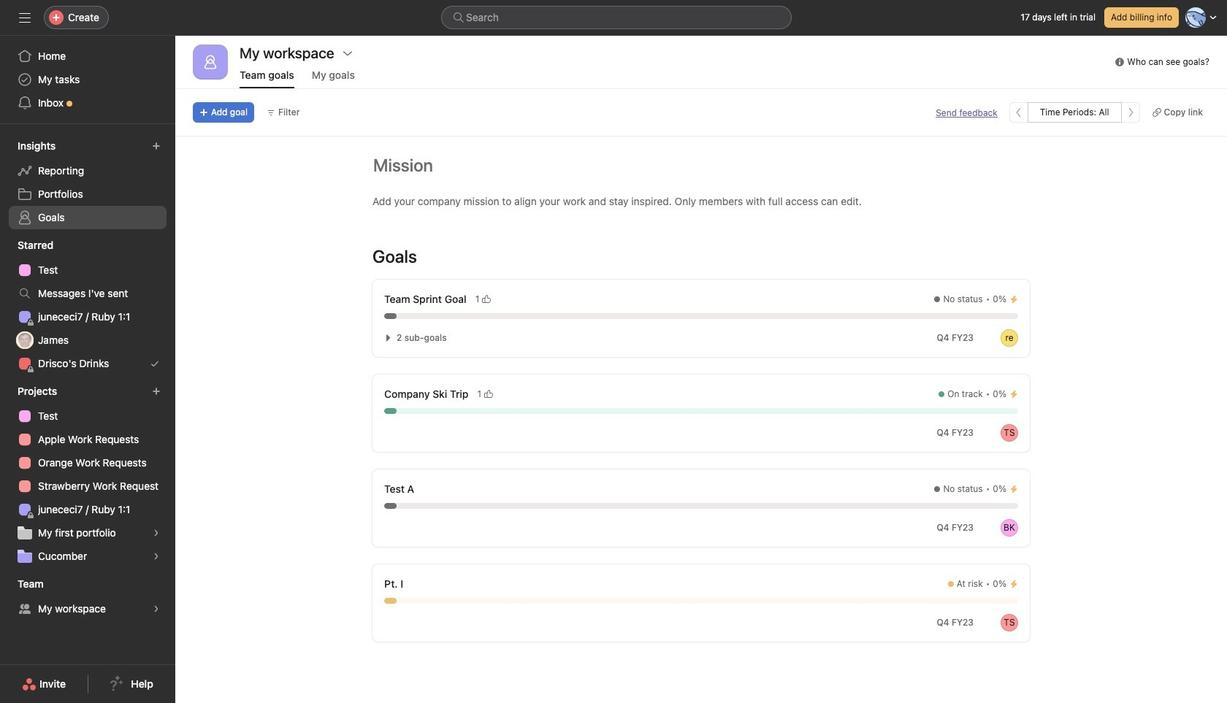Task type: vqa. For each thing, say whether or not it's contained in the screenshot.
Optional text field
no



Task type: locate. For each thing, give the bounding box(es) containing it.
new insights image
[[152, 142, 161, 150]]

Mission title text field
[[364, 148, 437, 182]]

projects element
[[0, 378, 175, 571]]

1 vertical spatial toggle owner popover image
[[1001, 519, 1018, 537]]

2 toggle owner popover image from the top
[[1001, 519, 1018, 537]]

global element
[[0, 36, 175, 123]]

hide sidebar image
[[19, 12, 31, 23]]

starred element
[[0, 232, 175, 378]]

list box
[[441, 6, 792, 29]]

1 toggle owner popover image from the top
[[1001, 424, 1018, 442]]

0 vertical spatial toggle owner popover image
[[1001, 329, 1018, 347]]

1 toggle owner popover image from the top
[[1001, 329, 1018, 347]]

0 vertical spatial toggle owner popover image
[[1001, 424, 1018, 442]]

toggle owner popover image
[[1001, 424, 1018, 442], [1001, 614, 1018, 632]]

toggle owner popover image
[[1001, 329, 1018, 347], [1001, 519, 1018, 537]]

1 vertical spatial toggle owner popover image
[[1001, 614, 1018, 632]]

copy link image
[[1152, 108, 1161, 117]]



Task type: describe. For each thing, give the bounding box(es) containing it.
1 like. click to like this task image
[[484, 390, 493, 399]]

insights element
[[0, 133, 175, 232]]

1 like. click to like this task image
[[482, 295, 491, 304]]

see details, cucomber image
[[152, 552, 161, 561]]

new project or portfolio image
[[152, 387, 161, 396]]

see details, my workspace image
[[152, 605, 161, 614]]

teams element
[[0, 571, 175, 624]]

2 toggle owner popover image from the top
[[1001, 614, 1018, 632]]

see details, my first portfolio image
[[152, 529, 161, 538]]

show options image
[[342, 47, 353, 59]]



